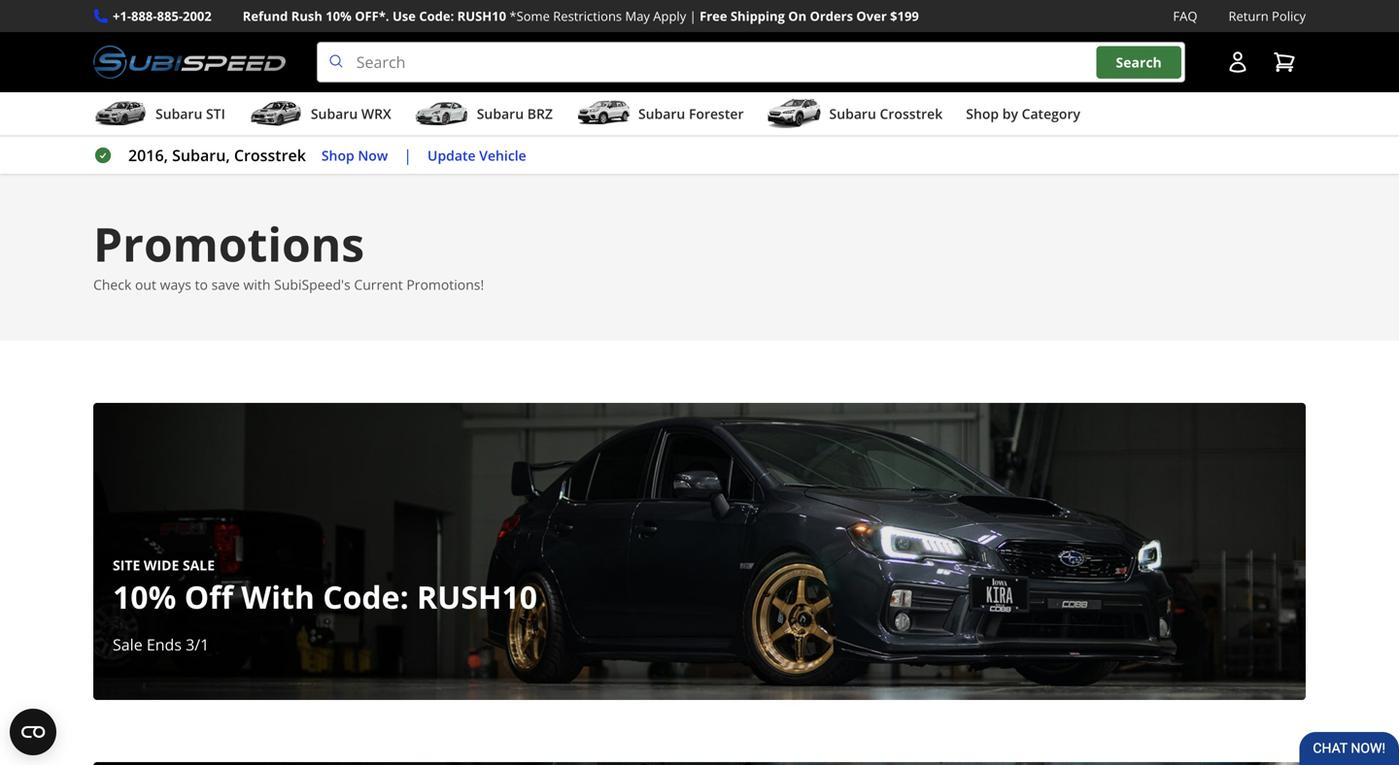 Task type: describe. For each thing, give the bounding box(es) containing it.
shipping
[[731, 7, 785, 25]]

+1-888-885-2002
[[113, 7, 212, 25]]

search button
[[1097, 46, 1182, 79]]

code: inside site wide sale 10% off with code: rush10
[[323, 576, 409, 619]]

wrx
[[361, 105, 391, 123]]

off*.
[[355, 7, 389, 25]]

0 vertical spatial rush10
[[457, 7, 506, 25]]

subaru forester button
[[576, 96, 744, 135]]

apply
[[653, 7, 686, 25]]

update vehicle button
[[428, 145, 527, 167]]

subaru sti
[[156, 105, 225, 123]]

subaru brz
[[477, 105, 553, 123]]

vehicle
[[479, 146, 527, 164]]

orders
[[810, 7, 853, 25]]

2002
[[183, 7, 212, 25]]

subaru for subaru sti
[[156, 105, 202, 123]]

rush
[[291, 7, 323, 25]]

restrictions
[[553, 7, 622, 25]]

return policy link
[[1229, 6, 1306, 26]]

out
[[135, 276, 156, 294]]

update vehicle
[[428, 146, 527, 164]]

subaru crosstrek button
[[767, 96, 943, 135]]

subaru for subaru wrx
[[311, 105, 358, 123]]

subaru for subaru forester
[[639, 105, 685, 123]]

10% inside site wide sale 10% off with code: rush10
[[113, 576, 176, 619]]

check
[[93, 276, 132, 294]]

update
[[428, 146, 476, 164]]

sale
[[183, 557, 215, 575]]

0 horizontal spatial crosstrek
[[234, 145, 306, 166]]

888-
[[131, 7, 157, 25]]

use
[[393, 7, 416, 25]]

search
[[1116, 53, 1162, 71]]

now
[[358, 146, 388, 164]]

crosstrek inside dropdown button
[[880, 105, 943, 123]]

site wide sale 10% off with code: rush10
[[113, 557, 537, 619]]

button image
[[1227, 51, 1250, 74]]

1 horizontal spatial code:
[[419, 7, 454, 25]]

on
[[788, 7, 807, 25]]

a subaru sti thumbnail image image
[[93, 99, 148, 128]]

subaru wrx
[[311, 105, 391, 123]]

ends
[[147, 635, 182, 656]]

brz
[[527, 105, 553, 123]]

subaru for subaru crosstrek
[[830, 105, 877, 123]]

rush10 inside site wide sale 10% off with code: rush10
[[417, 576, 537, 619]]

open widget image
[[10, 709, 56, 756]]



Task type: locate. For each thing, give the bounding box(es) containing it.
1 horizontal spatial crosstrek
[[880, 105, 943, 123]]

free
[[700, 7, 728, 25]]

over
[[857, 7, 887, 25]]

10% down wide
[[113, 576, 176, 619]]

1 horizontal spatial 10%
[[326, 7, 352, 25]]

site
[[113, 557, 140, 575]]

0 horizontal spatial |
[[404, 145, 412, 166]]

subaru left sti
[[156, 105, 202, 123]]

save
[[211, 276, 240, 294]]

2016,
[[128, 145, 168, 166]]

0 vertical spatial |
[[690, 7, 697, 25]]

rush10
[[457, 7, 506, 25], [417, 576, 537, 619]]

sti
[[206, 105, 225, 123]]

0 horizontal spatial 10%
[[113, 576, 176, 619]]

0 vertical spatial crosstrek
[[880, 105, 943, 123]]

subaru inside dropdown button
[[311, 105, 358, 123]]

sale ends 3/1
[[113, 635, 209, 656]]

return policy
[[1229, 7, 1306, 25]]

policy
[[1272, 7, 1306, 25]]

1 vertical spatial rush10
[[417, 576, 537, 619]]

a subaru crosstrek thumbnail image image
[[767, 99, 822, 128]]

5 subaru from the left
[[830, 105, 877, 123]]

3/1
[[186, 635, 209, 656]]

1 horizontal spatial |
[[690, 7, 697, 25]]

*some
[[510, 7, 550, 25]]

faq link
[[1173, 6, 1198, 26]]

subaru
[[156, 105, 202, 123], [311, 105, 358, 123], [477, 105, 524, 123], [639, 105, 685, 123], [830, 105, 877, 123]]

0 vertical spatial shop
[[966, 105, 999, 123]]

0 horizontal spatial code:
[[323, 576, 409, 619]]

1 horizontal spatial shop
[[966, 105, 999, 123]]

faq
[[1173, 7, 1198, 25]]

| right now
[[404, 145, 412, 166]]

subaru,
[[172, 145, 230, 166]]

4 subaru from the left
[[639, 105, 685, 123]]

to
[[195, 276, 208, 294]]

subaru crosstrek
[[830, 105, 943, 123]]

shop by category
[[966, 105, 1081, 123]]

subaru sti button
[[93, 96, 225, 135]]

wide
[[144, 557, 179, 575]]

subispeed's
[[274, 276, 351, 294]]

shop left "by"
[[966, 105, 999, 123]]

shop inside 'dropdown button'
[[966, 105, 999, 123]]

code: right with
[[323, 576, 409, 619]]

a subaru forester thumbnail image image
[[576, 99, 631, 128]]

1 vertical spatial shop
[[322, 146, 354, 164]]

0 vertical spatial 10%
[[326, 7, 352, 25]]

subaru brz button
[[415, 96, 553, 135]]

1 vertical spatial |
[[404, 145, 412, 166]]

promotions check out ways to save with subispeed's current promotions!
[[93, 212, 484, 294]]

+1-888-885-2002 link
[[113, 6, 212, 26]]

subaru left wrx
[[311, 105, 358, 123]]

+1-
[[113, 7, 131, 25]]

0 vertical spatial code:
[[419, 7, 454, 25]]

with
[[241, 576, 315, 619]]

3 subaru from the left
[[477, 105, 524, 123]]

ways
[[160, 276, 191, 294]]

off
[[184, 576, 233, 619]]

subaru right a subaru crosstrek thumbnail image
[[830, 105, 877, 123]]

promotions!
[[407, 276, 484, 294]]

10% right rush
[[326, 7, 352, 25]]

1 vertical spatial code:
[[323, 576, 409, 619]]

code:
[[419, 7, 454, 25], [323, 576, 409, 619]]

subaru for subaru brz
[[477, 105, 524, 123]]

search input field
[[317, 42, 1186, 83]]

1 vertical spatial 10%
[[113, 576, 176, 619]]

current
[[354, 276, 403, 294]]

a subaru wrx thumbnail image image
[[249, 99, 303, 128]]

sale
[[113, 635, 143, 656]]

|
[[690, 7, 697, 25], [404, 145, 412, 166]]

shop
[[966, 105, 999, 123], [322, 146, 354, 164]]

refund rush 10% off*. use code: rush10 *some restrictions may apply | free shipping on orders over $199
[[243, 7, 919, 25]]

forester
[[689, 105, 744, 123]]

shop now link
[[322, 145, 388, 167]]

2016, subaru, crosstrek
[[128, 145, 306, 166]]

subaru wrx button
[[249, 96, 391, 135]]

may
[[625, 7, 650, 25]]

crosstrek
[[880, 105, 943, 123], [234, 145, 306, 166]]

by
[[1003, 105, 1018, 123]]

category
[[1022, 105, 1081, 123]]

1 vertical spatial crosstrek
[[234, 145, 306, 166]]

shop by category button
[[966, 96, 1081, 135]]

a subaru brz thumbnail image image
[[415, 99, 469, 128]]

shop now
[[322, 146, 388, 164]]

subaru forester
[[639, 105, 744, 123]]

code: right use at the top left of the page
[[419, 7, 454, 25]]

subispeed logo image
[[93, 42, 285, 83]]

shop for shop now
[[322, 146, 354, 164]]

shop for shop by category
[[966, 105, 999, 123]]

subaru left brz
[[477, 105, 524, 123]]

with
[[243, 276, 271, 294]]

refund
[[243, 7, 288, 25]]

0 horizontal spatial shop
[[322, 146, 354, 164]]

subaru left forester
[[639, 105, 685, 123]]

shop left now
[[322, 146, 354, 164]]

1 subaru from the left
[[156, 105, 202, 123]]

2 subaru from the left
[[311, 105, 358, 123]]

| left free
[[690, 7, 697, 25]]

$199
[[890, 7, 919, 25]]

10%
[[326, 7, 352, 25], [113, 576, 176, 619]]

return
[[1229, 7, 1269, 25]]

885-
[[157, 7, 183, 25]]

promotions
[[93, 212, 365, 276]]



Task type: vqa. For each thing, say whether or not it's contained in the screenshot.
the rightmost Crosstrek
yes



